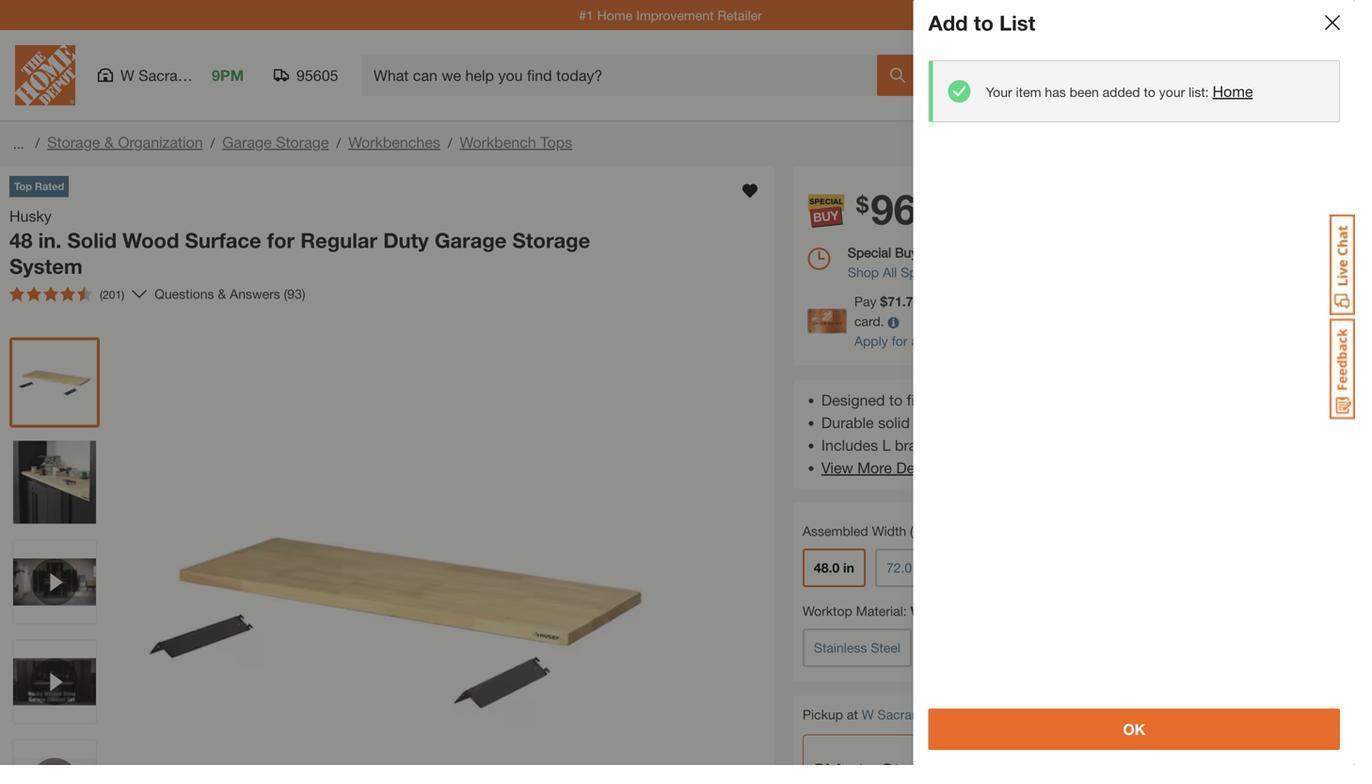 Task type: vqa. For each thing, say whether or not it's contained in the screenshot.
top "Buy"
yes



Task type: locate. For each thing, give the bounding box(es) containing it.
w up storage & organization "link"
[[121, 66, 134, 84]]

1 horizontal spatial special
[[901, 264, 945, 280]]

garage right duty
[[435, 228, 507, 253]]

72.0 in button
[[876, 549, 938, 587]]

a
[[1272, 294, 1280, 309], [912, 333, 919, 349]]

5966910293001 image
[[13, 641, 96, 724]]

live chat image
[[1330, 215, 1356, 315]]

to
[[974, 10, 994, 35], [1144, 84, 1156, 100], [890, 391, 903, 409], [1042, 414, 1055, 432], [1037, 707, 1049, 723]]

all left item
[[983, 80, 1000, 97]]

between
[[984, 391, 1042, 409]]

total
[[1040, 294, 1066, 309]]

improvement
[[637, 7, 714, 23]]

shop left your
[[944, 80, 979, 97]]

/ left workbench
[[448, 135, 452, 151]]

answers
[[230, 286, 280, 302]]

#1
[[579, 7, 594, 23]]

0 horizontal spatial wood
[[123, 228, 179, 253]]

2 horizontal spatial for
[[1039, 436, 1057, 454]]

wood
[[123, 228, 179, 253], [911, 603, 947, 619]]

special down $ 96
[[848, 245, 892, 260]]

close image
[[1326, 15, 1341, 30]]

all inside button
[[983, 80, 1000, 97]]

your
[[986, 84, 1013, 100]]

to left 95605 link
[[1037, 707, 1049, 723]]

0 vertical spatial for
[[267, 228, 295, 253]]

&
[[104, 133, 114, 151], [218, 286, 226, 302]]

solid
[[67, 228, 117, 253]]

pickup
[[803, 707, 844, 723]]

1 vertical spatial home
[[1213, 82, 1254, 100]]

1 vertical spatial sacramento
[[878, 707, 950, 723]]

1 horizontal spatial buy
[[948, 264, 971, 280]]

home right list:
[[1213, 82, 1254, 100]]

1 horizontal spatial $
[[881, 294, 888, 309]]

diy button
[[1107, 53, 1168, 98]]

0 horizontal spatial for
[[267, 228, 295, 253]]

to left list
[[974, 10, 994, 35]]

1 horizontal spatial for
[[892, 333, 908, 349]]

1 vertical spatial wood
[[911, 603, 947, 619]]

pay
[[855, 294, 877, 309]]

home
[[597, 7, 633, 23], [1213, 82, 1254, 100], [922, 333, 958, 349]]

stainless steel button
[[803, 629, 912, 667]]

$
[[857, 191, 869, 218], [881, 294, 888, 309]]

special down ends
[[901, 264, 945, 280]]

1 horizontal spatial in
[[916, 560, 926, 576]]

at
[[847, 707, 859, 723]]

1 vertical spatial buy
[[948, 264, 971, 280]]

0 vertical spatial &
[[104, 133, 114, 151]]

husky up the lbs.
[[1075, 391, 1117, 409]]

all inside special buy ends in shop all special buy of the day
[[883, 264, 898, 280]]

welded
[[1121, 391, 1170, 409]]

2 horizontal spatial storage
[[513, 228, 591, 253]]

view
[[822, 459, 854, 477]]

husky inside husky 48 in. solid wood surface for regular duty garage storage system
[[9, 207, 52, 225]]

shop up the pay
[[848, 264, 880, 280]]

ends
[[922, 245, 951, 260]]

easy
[[1061, 436, 1093, 454]]

1 horizontal spatial your
[[1160, 84, 1186, 100]]

shop
[[944, 80, 979, 97], [848, 264, 880, 280]]

/ left workbenches link
[[337, 135, 341, 151]]

1 horizontal spatial all
[[983, 80, 1000, 97]]

in.
[[38, 228, 62, 253]]

garage down the 9pm
[[222, 133, 272, 151]]

0 vertical spatial w
[[121, 66, 134, 84]]

list
[[1000, 10, 1036, 35]]

1 vertical spatial shop
[[848, 264, 880, 280]]

for down "info" icon
[[892, 333, 908, 349]]

0 horizontal spatial special
[[848, 245, 892, 260]]

0 horizontal spatial in
[[844, 560, 855, 576]]

to inside delivering to 95605
[[1037, 707, 1049, 723]]

sacramento up organization
[[139, 66, 220, 84]]

2 / from the left
[[211, 135, 215, 151]]

in right ends
[[954, 245, 965, 260]]

2 vertical spatial home
[[922, 333, 958, 349]]

2
[[1301, 51, 1307, 64]]

3 / from the left
[[337, 135, 341, 151]]

/ right organization
[[211, 135, 215, 151]]

4 / from the left
[[448, 135, 452, 151]]

1 vertical spatial all
[[883, 264, 898, 280]]

1 vertical spatial your
[[1010, 294, 1036, 309]]

home inside alert
[[1213, 82, 1254, 100]]

& left answers
[[218, 286, 226, 302]]

of
[[975, 264, 986, 280]]

includes
[[822, 436, 879, 454]]

95605 inside 'button'
[[297, 66, 338, 84]]

0 horizontal spatial shop
[[848, 264, 880, 280]]

$ right the pay
[[881, 294, 888, 309]]

0 vertical spatial shop
[[944, 80, 979, 97]]

home left depot
[[922, 333, 958, 349]]

a down "71.75"
[[912, 333, 919, 349]]

depot
[[962, 333, 997, 349]]

husky workbench tops g4800as us 64.0 image
[[13, 341, 96, 424]]

0 vertical spatial garage
[[222, 133, 272, 151]]

0 horizontal spatial 95605
[[297, 66, 338, 84]]

1 vertical spatial a
[[912, 333, 919, 349]]

husky 48 in. solid wood surface for regular duty garage storage system
[[9, 207, 591, 279]]

tall
[[1174, 391, 1194, 409]]

$ inside $ 96
[[857, 191, 869, 218]]

garage inside husky 48 in. solid wood surface for regular duty garage storage system
[[435, 228, 507, 253]]

has
[[1046, 84, 1067, 100]]

0 horizontal spatial $
[[857, 191, 869, 218]]

1 vertical spatial 95605
[[1053, 707, 1089, 723]]

5983196664001 image
[[13, 741, 96, 765]]

0 horizontal spatial home
[[597, 7, 633, 23]]

your left list:
[[1160, 84, 1186, 100]]

ok
[[1124, 721, 1146, 739]]

wood right the solid
[[123, 228, 179, 253]]

workbenches
[[348, 133, 441, 151]]

0 vertical spatial buy
[[895, 245, 918, 260]]

duty
[[383, 228, 429, 253]]

add to list
[[929, 10, 1036, 35]]

system
[[9, 254, 83, 279]]

0 vertical spatial your
[[1160, 84, 1186, 100]]

2 vertical spatial for
[[1039, 436, 1057, 454]]

0 horizontal spatial sacramento
[[139, 66, 220, 84]]

designed to fit securely between two husky welded tall cabinets durable solid wood supports up to 500 lbs. includes l brackets and screws for easy installation view more details
[[822, 391, 1255, 477]]

buy
[[895, 245, 918, 260], [948, 264, 971, 280]]

storage & organization link
[[47, 133, 203, 151]]

w sacramento button
[[862, 707, 950, 723]]

for up (93)
[[267, 228, 295, 253]]

0 horizontal spatial your
[[1010, 294, 1036, 309]]

1 vertical spatial special
[[901, 264, 945, 280]]

1 vertical spatial husky
[[1075, 391, 1117, 409]]

assembled width (in.)
[[803, 523, 931, 539]]

services
[[1026, 80, 1083, 97]]

garage storage link
[[222, 133, 329, 151]]

to right added
[[1144, 84, 1156, 100]]

rated
[[35, 180, 64, 193]]

sacramento right at at bottom right
[[878, 707, 950, 723]]

shop inside special buy ends in shop all special buy of the day
[[848, 264, 880, 280]]

1 horizontal spatial husky
[[1075, 391, 1117, 409]]

0 horizontal spatial w
[[121, 66, 134, 84]]

in
[[954, 245, 965, 260], [844, 560, 855, 576], [916, 560, 926, 576]]

1 horizontal spatial a
[[1272, 294, 1280, 309]]

retailer
[[718, 7, 763, 23]]

husky up 48
[[9, 207, 52, 225]]

0 horizontal spatial all
[[883, 264, 898, 280]]

your
[[1160, 84, 1186, 100], [1010, 294, 1036, 309]]

garage
[[222, 133, 272, 151], [435, 228, 507, 253]]

0 vertical spatial husky
[[9, 207, 52, 225]]

top rated
[[14, 180, 64, 193]]

for
[[267, 228, 295, 253], [892, 333, 908, 349], [1039, 436, 1057, 454]]

0 horizontal spatial garage
[[222, 133, 272, 151]]

and
[[958, 436, 983, 454]]

2 horizontal spatial home
[[1213, 82, 1254, 100]]

1 horizontal spatial storage
[[276, 133, 329, 151]]

/ right ...
[[35, 135, 40, 151]]

72.0 in
[[887, 560, 926, 576]]

& left organization
[[104, 133, 114, 151]]

questions
[[155, 286, 214, 302]]

1 vertical spatial garage
[[435, 228, 507, 253]]

1 horizontal spatial 95605
[[1053, 707, 1089, 723]]

qualifying
[[1069, 294, 1126, 309]]

in right "48.0"
[[844, 560, 855, 576]]

in inside special buy ends in shop all special buy of the day
[[954, 245, 965, 260]]

0 vertical spatial sacramento
[[139, 66, 220, 84]]

purchase
[[1129, 294, 1184, 309]]

1 horizontal spatial w
[[862, 707, 874, 723]]

1 vertical spatial &
[[218, 286, 226, 302]]

buy left ends
[[895, 245, 918, 260]]

for left the easy
[[1039, 436, 1057, 454]]

your down day
[[1010, 294, 1036, 309]]

all up pay $ 71.75
[[883, 264, 898, 280]]

all
[[983, 80, 1000, 97], [883, 264, 898, 280]]

your item has been added to your list: home
[[986, 82, 1254, 100]]

w right at at bottom right
[[862, 707, 874, 723]]

to left "fit"
[[890, 391, 903, 409]]

1 horizontal spatial garage
[[435, 228, 507, 253]]

2 horizontal spatial in
[[954, 245, 965, 260]]

0 horizontal spatial &
[[104, 133, 114, 151]]

ok button
[[929, 709, 1341, 750]]

wood right :
[[911, 603, 947, 619]]

0 horizontal spatial a
[[912, 333, 919, 349]]

your inside your total qualifying purchase upon opening a new card.
[[1010, 294, 1036, 309]]

95605 up ... / storage & organization / garage storage / workbenches / workbench tops
[[297, 66, 338, 84]]

diy
[[1125, 80, 1150, 97]]

shop inside button
[[944, 80, 979, 97]]

1 horizontal spatial &
[[218, 286, 226, 302]]

95605 left ok
[[1053, 707, 1089, 723]]

0 vertical spatial $
[[857, 191, 869, 218]]

0 vertical spatial wood
[[123, 228, 179, 253]]

husky link
[[9, 205, 59, 227]]

your total qualifying purchase upon opening a new card.
[[855, 294, 1308, 329]]

0 vertical spatial all
[[983, 80, 1000, 97]]

workbench tops link
[[460, 133, 573, 151]]

to for add to list
[[974, 10, 994, 35]]

buy left of
[[948, 264, 971, 280]]

1 horizontal spatial sacramento
[[878, 707, 950, 723]]

0 horizontal spatial husky
[[9, 207, 52, 225]]

fit
[[907, 391, 920, 409]]

opening
[[1221, 294, 1269, 309]]

the
[[990, 264, 1009, 280]]

$ left 96
[[857, 191, 869, 218]]

a left new
[[1272, 294, 1280, 309]]

500
[[1059, 414, 1084, 432]]

services button
[[1024, 53, 1085, 98]]

lbs.
[[1089, 414, 1113, 432]]

home alert
[[929, 60, 1341, 122]]

1 horizontal spatial shop
[[944, 80, 979, 97]]

wood inside husky 48 in. solid wood surface for regular duty garage storage system
[[123, 228, 179, 253]]

0 vertical spatial a
[[1272, 294, 1280, 309]]

surface
[[185, 228, 261, 253]]

in right 72.0
[[916, 560, 926, 576]]

0 vertical spatial 95605
[[297, 66, 338, 84]]

add to list image
[[743, 184, 758, 199]]

home right #1
[[597, 7, 633, 23]]



Task type: describe. For each thing, give the bounding box(es) containing it.
96
[[871, 184, 917, 233]]

apply
[[855, 333, 889, 349]]

feedback link image
[[1330, 318, 1356, 420]]

securely
[[924, 391, 980, 409]]

home link
[[1213, 82, 1254, 100]]

l
[[883, 436, 891, 454]]

0 horizontal spatial buy
[[895, 245, 918, 260]]

storage inside husky 48 in. solid wood surface for regular duty garage storage system
[[513, 228, 591, 253]]

steel
[[871, 640, 901, 656]]

new
[[1283, 294, 1308, 309]]

your inside your item has been added to your list: home
[[1160, 84, 1186, 100]]

48.0 in
[[814, 560, 855, 576]]

$ 96
[[857, 184, 917, 233]]

...
[[13, 136, 24, 152]]

husky workbench tops g4800as us e1.1 image
[[13, 441, 96, 524]]

48
[[9, 228, 32, 253]]

in for 72.0 in
[[916, 560, 926, 576]]

... / storage & organization / garage storage / workbenches / workbench tops
[[9, 133, 573, 152]]

added
[[1103, 84, 1141, 100]]

(201) button
[[2, 279, 132, 309]]

for inside husky 48 in. solid wood surface for regular duty garage storage system
[[267, 228, 295, 253]]

... button
[[9, 131, 28, 157]]

95605 link
[[1053, 706, 1089, 725]]

width
[[872, 523, 907, 539]]

view more details link
[[822, 459, 942, 477]]

list:
[[1189, 84, 1210, 100]]

top
[[14, 180, 32, 193]]

two
[[1046, 391, 1071, 409]]

:
[[904, 603, 907, 619]]

upon
[[1187, 294, 1218, 309]]

solid
[[879, 414, 910, 432]]

special buy ends in shop all special buy of the day
[[848, 245, 1035, 280]]

husky inside designed to fit securely between two husky welded tall cabinets durable solid wood supports up to 500 lbs. includes l brackets and screws for easy installation view more details
[[1075, 391, 1117, 409]]

details
[[897, 459, 942, 477]]

1 vertical spatial w
[[862, 707, 874, 723]]

4.5 stars image
[[9, 287, 92, 302]]

71.75
[[888, 294, 921, 309]]

to for designed to fit securely between two husky welded tall cabinets durable solid wood supports up to 500 lbs. includes l brackets and screws for easy installation view more details
[[890, 391, 903, 409]]

pickup at w sacramento
[[803, 707, 950, 723]]

wood
[[915, 414, 952, 432]]

(201)
[[100, 288, 125, 301]]

regular
[[301, 228, 378, 253]]

to inside your item has been added to your list: home
[[1144, 84, 1156, 100]]

0 vertical spatial home
[[597, 7, 633, 23]]

5966556512001 image
[[13, 541, 96, 624]]

item
[[1016, 84, 1042, 100]]

designed
[[822, 391, 886, 409]]

2 link
[[1274, 48, 1319, 98]]

to right up
[[1042, 414, 1055, 432]]

questions & answers (93)
[[155, 286, 306, 302]]

brackets
[[895, 436, 954, 454]]

(201) link
[[2, 279, 147, 309]]

worktop material : wood
[[803, 603, 947, 619]]

assembled
[[803, 523, 869, 539]]

& inside ... / storage & organization / garage storage / workbenches / workbench tops
[[104, 133, 114, 151]]

95605 inside delivering to 95605
[[1053, 707, 1089, 723]]

durable
[[822, 414, 874, 432]]

to for delivering to 95605
[[1037, 707, 1049, 723]]

apply for a home depot consumer card
[[855, 333, 1094, 349]]

a inside your total qualifying purchase upon opening a new card.
[[1272, 294, 1280, 309]]

delivering
[[975, 707, 1033, 723]]

48.0
[[814, 560, 840, 576]]

in for 48.0 in
[[844, 560, 855, 576]]

72.0
[[887, 560, 913, 576]]

0 vertical spatial special
[[848, 245, 892, 260]]

add
[[929, 10, 969, 35]]

1 horizontal spatial home
[[922, 333, 958, 349]]

screws
[[987, 436, 1035, 454]]

What can we help you find today? search field
[[374, 56, 877, 95]]

organization
[[118, 133, 203, 151]]

me
[[1210, 80, 1231, 97]]

stainless
[[814, 640, 868, 656]]

apply now image
[[808, 309, 855, 334]]

apply for a home depot consumer card link
[[855, 333, 1094, 349]]

workbench
[[460, 133, 536, 151]]

1 horizontal spatial wood
[[911, 603, 947, 619]]

garage inside ... / storage & organization / garage storage / workbenches / workbench tops
[[222, 133, 272, 151]]

the home depot logo image
[[15, 45, 75, 105]]

stainless steel
[[814, 640, 901, 656]]

shop all
[[944, 80, 1000, 97]]

consumer
[[1001, 333, 1062, 349]]

for inside designed to fit securely between two husky welded tall cabinets durable solid wood supports up to 500 lbs. includes l brackets and screws for easy installation view more details
[[1039, 436, 1057, 454]]

supports
[[956, 414, 1016, 432]]

9pm
[[212, 66, 244, 84]]

info image
[[888, 317, 900, 328]]

1 vertical spatial for
[[892, 333, 908, 349]]

1 vertical spatial $
[[881, 294, 888, 309]]

up
[[1020, 414, 1038, 432]]

day
[[1012, 264, 1035, 280]]

(93)
[[284, 286, 306, 302]]

0 horizontal spatial storage
[[47, 133, 100, 151]]

shop all special buy of the day link
[[808, 263, 1328, 282]]

been
[[1070, 84, 1100, 100]]

more
[[858, 459, 892, 477]]

pay $ 71.75
[[855, 294, 921, 309]]

me button
[[1190, 53, 1250, 98]]

workbenches link
[[348, 133, 441, 151]]

1 / from the left
[[35, 135, 40, 151]]

material
[[857, 603, 904, 619]]

95605 button
[[274, 66, 339, 85]]



